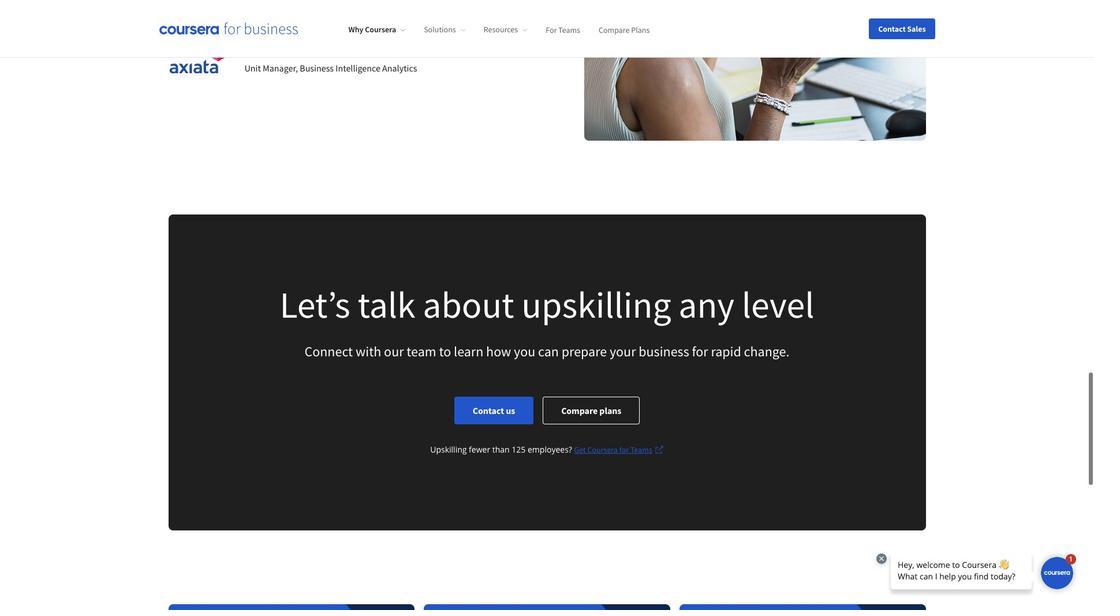 Task type: vqa. For each thing, say whether or not it's contained in the screenshot.
Let's
yes



Task type: describe. For each thing, give the bounding box(es) containing it.
125
[[512, 445, 526, 456]]

learn
[[454, 343, 484, 361]]

about
[[423, 282, 514, 328]]

compare plans link
[[543, 397, 640, 425]]

manager,
[[263, 62, 298, 74]]

any
[[679, 282, 735, 328]]

us
[[506, 405, 515, 417]]

get
[[574, 445, 586, 456]]

talk
[[358, 282, 416, 328]]

business
[[639, 343, 689, 361]]

plans
[[631, 24, 650, 35]]

why
[[349, 24, 364, 35]]

employees?
[[528, 445, 572, 456]]

contact for contact us
[[473, 405, 504, 417]]

business
[[300, 62, 334, 74]]

1 vertical spatial for
[[619, 445, 629, 456]]

compare plans link
[[599, 24, 650, 35]]

intelligence
[[336, 62, 381, 74]]

why coursera
[[349, 24, 396, 35]]

compare plans
[[599, 24, 650, 35]]

coursera for business image
[[159, 23, 298, 34]]

how
[[486, 343, 511, 361]]

analytics
[[382, 62, 417, 74]]

solutions
[[424, 24, 456, 35]]

for
[[546, 24, 557, 35]]

change.
[[744, 343, 790, 361]]

get coursera for teams link
[[574, 444, 664, 457]]

0 vertical spatial teams
[[559, 24, 580, 35]]

contact for contact sales
[[878, 23, 906, 34]]

let's talk about upskilling any level
[[280, 282, 814, 328]]

upskilling fewer than 125 employees?
[[430, 445, 574, 456]]

unit
[[245, 62, 261, 74]]

unit manager, business intelligence analytics
[[245, 62, 417, 74]]

coursera for why
[[365, 24, 396, 35]]

your
[[610, 343, 636, 361]]

coursera for get
[[588, 445, 618, 456]]



Task type: locate. For each thing, give the bounding box(es) containing it.
our
[[384, 343, 404, 361]]

upskilling
[[522, 282, 671, 328]]

axiata logo image
[[168, 40, 226, 75]]

than
[[492, 445, 510, 456]]

1 vertical spatial coursera
[[588, 445, 618, 456]]

1 horizontal spatial contact
[[878, 23, 906, 34]]

0 horizontal spatial for
[[619, 445, 629, 456]]

1 horizontal spatial for
[[692, 343, 708, 361]]

level
[[742, 282, 814, 328]]

contact sales button
[[869, 18, 935, 39]]

resources
[[484, 24, 518, 35]]

sales
[[907, 23, 926, 34]]

1 vertical spatial compare
[[561, 405, 598, 417]]

can
[[538, 343, 559, 361]]

0 vertical spatial compare
[[599, 24, 630, 35]]

1 vertical spatial teams
[[631, 445, 652, 456]]

compare for compare plans
[[599, 24, 630, 35]]

contact left sales
[[878, 23, 906, 34]]

for teams link
[[546, 24, 580, 35]]

0 horizontal spatial teams
[[559, 24, 580, 35]]

0 horizontal spatial coursera
[[365, 24, 396, 35]]

1 horizontal spatial compare
[[599, 24, 630, 35]]

for
[[692, 343, 708, 361], [619, 445, 629, 456]]

with
[[356, 343, 381, 361]]

0 horizontal spatial contact
[[473, 405, 504, 417]]

compare for compare plans
[[561, 405, 598, 417]]

why coursera link
[[349, 24, 405, 35]]

for down plans
[[619, 445, 629, 456]]

connect
[[305, 343, 353, 361]]

compare
[[599, 24, 630, 35], [561, 405, 598, 417]]

coursera right why
[[365, 24, 396, 35]]

for left the 'rapid'
[[692, 343, 708, 361]]

prepare
[[562, 343, 607, 361]]

resources link
[[484, 24, 527, 35]]

solutions link
[[424, 24, 465, 35]]

coursera right the get
[[588, 445, 618, 456]]

to
[[439, 343, 451, 361]]

teams
[[559, 24, 580, 35], [631, 445, 652, 456]]

upskilling
[[430, 445, 467, 456]]

compare inside compare plans link
[[561, 405, 598, 417]]

you
[[514, 343, 535, 361]]

get coursera for teams
[[574, 445, 652, 456]]

let's
[[280, 282, 350, 328]]

fewer
[[469, 445, 490, 456]]

contact left us
[[473, 405, 504, 417]]

for teams
[[546, 24, 580, 35]]

rapid
[[711, 343, 741, 361]]

contact inside button
[[878, 23, 906, 34]]

contact us link
[[454, 397, 534, 425]]

1 horizontal spatial teams
[[631, 445, 652, 456]]

compare plans
[[561, 405, 622, 417]]

0 vertical spatial for
[[692, 343, 708, 361]]

coursera
[[365, 24, 396, 35], [588, 445, 618, 456]]

1 horizontal spatial coursera
[[588, 445, 618, 456]]

connect with our team to learn how you can prepare your business for rapid change.
[[305, 343, 790, 361]]

0 vertical spatial coursera
[[365, 24, 396, 35]]

1 vertical spatial contact
[[473, 405, 504, 417]]

contact us
[[473, 405, 515, 417]]

plans
[[600, 405, 622, 417]]

team
[[407, 343, 436, 361]]

0 vertical spatial contact
[[878, 23, 906, 34]]

0 horizontal spatial compare
[[561, 405, 598, 417]]

contact
[[878, 23, 906, 34], [473, 405, 504, 417]]

contact sales
[[878, 23, 926, 34]]



